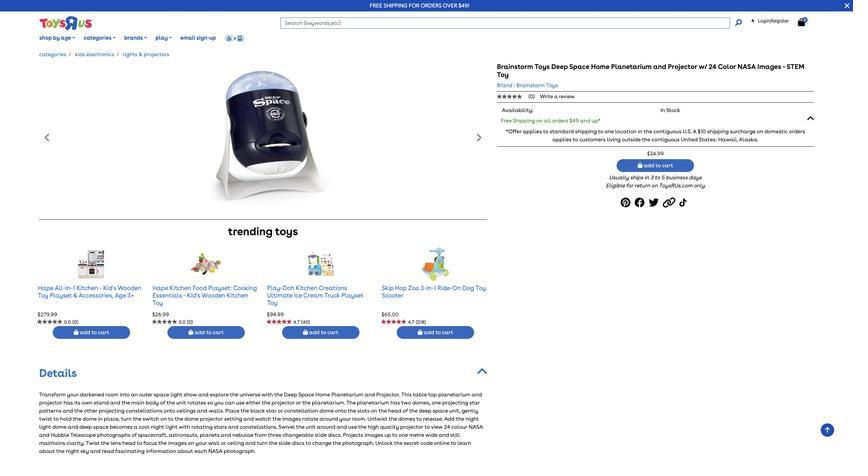 Task type: describe. For each thing, give the bounding box(es) containing it.
kids electronics link
[[75, 51, 114, 58]]

*offer applies to standard shipping to one location in the contiguous u.s. a $10 shipping surcharge on domestic orders applies to customers living outside the contiguous united states: hawaii, alaska.
[[506, 128, 806, 143]]

and up maintains
[[39, 432, 49, 438]]

add to cart button for skip hop zoo 3-in-1 ride-on dog toy scooter
[[397, 326, 475, 339]]

space inside brainstorm toys deep space home planetarium and projector w/ 24 color nasa images - stem toy brand : brainstorm toys
[[570, 63, 590, 71]]

stars
[[214, 424, 227, 430]]

the down maintains
[[56, 448, 65, 454]]

1 vertical spatial around
[[317, 424, 336, 430]]

brand : brainstorm toys link
[[497, 81, 559, 90]]

unit,
[[450, 408, 461, 414]]

hold
[[60, 416, 72, 422]]

the down the into
[[122, 399, 130, 406]]

the down three
[[269, 440, 277, 446]]

slots
[[358, 408, 370, 414]]

discs.
[[328, 432, 342, 438]]

shopping bag image inside 0 link
[[799, 18, 806, 26]]

0 vertical spatial toys
[[535, 63, 550, 71]]

the right outside
[[643, 136, 651, 143]]

0.0 (0) for &
[[64, 319, 78, 325]]

1 vertical spatial of
[[403, 408, 408, 414]]

0 vertical spatial a
[[555, 94, 558, 100]]

0 vertical spatial slide
[[315, 432, 327, 438]]

$26.99
[[152, 311, 169, 318]]

cart for hape kitchen food playset: cooking essentials - kid's wooden kitchen toy
[[213, 329, 224, 336]]

1 horizontal spatial projecting
[[443, 399, 468, 406]]

explore
[[210, 391, 229, 398]]

0 vertical spatial use
[[236, 399, 245, 406]]

the down the free shipping on all orders $49 and up* dropdown button
[[644, 128, 653, 135]]

play-doh kitchen creations ultimate ice cream truck playset toy
[[267, 285, 364, 306]]

and down black at the left of page
[[244, 416, 254, 422]]

in
[[661, 107, 666, 113]]

lights & projectors
[[123, 51, 170, 58]]

and up gently
[[472, 391, 482, 398]]

3+
[[127, 292, 134, 299]]

on right switch
[[161, 416, 167, 422]]

the right universe
[[275, 391, 283, 398]]

dome down "other"
[[83, 416, 97, 422]]

color
[[719, 63, 737, 71]]

$279.99
[[38, 311, 57, 318]]

darkened
[[80, 391, 104, 398]]

play-doh kitchen creations ultimate ice cream truck playset toy link
[[267, 285, 364, 306]]

cart for skip hop zoo 3-in-1 ride-on dog toy scooter
[[442, 329, 454, 336]]

0 vertical spatial around
[[320, 416, 338, 422]]

home inside brainstorm toys deep space home planetarium and projector w/ 24 color nasa images - stem toy brand : brainstorm toys
[[592, 63, 610, 71]]

over
[[443, 2, 458, 9]]

outer
[[139, 391, 153, 398]]

the up quality
[[389, 416, 397, 422]]

space inside transform your darkened room into an outer space light show and explore the universe with the deep space home planetarium and projector. this table top planetarium and projector has its own stand and the main body of the unit rotates so you can use either the projector or the planetarium. the planetarium has two domes, one projecting star patterns and the other projecting constellations onto ceilings and walls. place the black star or constellation dome onto the slots on the head of the deep space unit, gently twist to hold the dome in place, turn the switch on to the dome projector setting and watch the images rotate around your room. untwist the domes to release. add the night light dome and deep space becomes a cool night light with rotating stars and constellations. swivel the unit around and use the high quality projector to view 24 colour nasa and hubble telescope photographs of spacecraft, astronauts, planets and nebulae from three changeable slide discs. projects images up to one metre wide and still maintains clarity. twist the lens head to focus the images on your wall or ceiling and turn the slide discs to change the photograph. unlock the secret code online to learn about the night sky and read fascinating information about each nasa photograph.
[[299, 391, 314, 398]]

add to cart button for play-doh kitchen creations ultimate ice cream truck playset toy
[[282, 326, 360, 339]]

the down room.
[[358, 424, 367, 430]]

Enter Keyword or Item No. search field
[[281, 18, 731, 29]]

home inside transform your darkened room into an outer space light show and explore the universe with the deep space home planetarium and projector. this table top planetarium and projector has its own stand and the main body of the unit rotates so you can use either the projector or the planetarium. the planetarium has two domes, one projecting star patterns and the other projecting constellations onto ceilings and walls. place the black star or constellation dome onto the slots on the head of the deep space unit, gently twist to hold the dome in place, turn the switch on to the dome projector setting and watch the images rotate around your room. untwist the domes to release. add the night light dome and deep space becomes a cool night light with rotating stars and constellations. swivel the unit around and use the high quality projector to view 24 colour nasa and hubble telescope photographs of spacecraft, astronauts, planets and nebulae from three changeable slide discs. projects images up to one metre wide and still maintains clarity. twist the lens head to focus the images on your wall or ceiling and turn the slide discs to change the photograph. unlock the secret code online to learn about the night sky and read fascinating information about each nasa photograph.
[[316, 391, 330, 398]]

add inside transform your darkened room into an outer space light show and explore the universe with the deep space home planetarium and projector. this table top planetarium and projector has its own stand and the main body of the unit rotates so you can use either the projector or the planetarium. the planetarium has two domes, one projecting star patterns and the other projecting constellations onto ceilings and walls. place the black star or constellation dome onto the slots on the head of the deep space unit, gently twist to hold the dome in place, turn the switch on to the dome projector setting and watch the images rotate around your room. untwist the domes to release. add the night light dome and deep space becomes a cool night light with rotating stars and constellations. swivel the unit around and use the high quality projector to view 24 colour nasa and hubble telescope photographs of spacecraft, astronauts, planets and nebulae from three changeable slide discs. projects images up to one metre wide and still maintains clarity. twist the lens head to focus the images on your wall or ceiling and turn the slide discs to change the photograph. unlock the secret code online to learn about the night sky and read fascinating information about each nasa photograph.
[[445, 416, 455, 422]]

1 vertical spatial slide
[[279, 440, 291, 446]]

shipping
[[384, 2, 408, 9]]

toy inside hape kitchen food playset: cooking essentials - kid's wooden kitchen toy
[[153, 299, 163, 306]]

0 horizontal spatial images
[[168, 440, 187, 446]]

dome down ceilings
[[184, 416, 199, 422]]

watch
[[255, 416, 271, 422]]

1 vertical spatial space
[[433, 408, 448, 414]]

0 vertical spatial of
[[160, 399, 165, 406]]

deep inside transform your darkened room into an outer space light show and explore the universe with the deep space home planetarium and projector. this table top planetarium and projector has its own stand and the main body of the unit rotates so you can use either the projector or the planetarium. the planetarium has two domes, one projecting star patterns and the other projecting constellations onto ceilings and walls. place the black star or constellation dome onto the slots on the head of the deep space unit, gently twist to hold the dome in place, turn the switch on to the dome projector setting and watch the images rotate around your room. untwist the domes to release. add the night light dome and deep space becomes a cool night light with rotating stars and constellations. swivel the unit around and use the high quality projector to view 24 colour nasa and hubble telescope photographs of spacecraft, astronauts, planets and nebulae from three changeable slide discs. projects images up to one metre wide and still maintains clarity. twist the lens head to focus the images on your wall or ceiling and turn the slide discs to change the photograph. unlock the secret code online to learn about the night sky and read fascinating information about each nasa photograph.
[[284, 391, 297, 398]]

hape kitchen food playset: cooking essentials - kid's wooden kitchen toy image
[[189, 248, 223, 281]]

projector up constellation
[[272, 399, 295, 406]]

1 vertical spatial contiguous
[[652, 136, 680, 143]]

and up the slots
[[365, 391, 375, 398]]

light down twist
[[39, 424, 51, 430]]

age
[[115, 292, 126, 299]]

review
[[560, 94, 575, 100]]

and down room
[[110, 399, 120, 406]]

1 onto from the left
[[164, 408, 175, 414]]

cart for hape all-in-1 kitchen - kid's wooden toy playset & accessories, age 3+
[[98, 329, 109, 336]]

(0) button
[[497, 93, 541, 99]]

add to cart button for hape all-in-1 kitchen - kid's wooden toy playset & accessories, age 3+
[[53, 326, 130, 339]]

projector.
[[377, 391, 400, 398]]

light left show
[[171, 391, 182, 398]]

place,
[[104, 416, 120, 422]]

the up untwist
[[379, 408, 387, 414]]

play button
[[151, 30, 176, 46]]

accessories,
[[79, 292, 114, 299]]

hape for hape all-in-1 kitchen - kid's wooden toy playset & accessories, age 3+
[[38, 285, 53, 292]]

ceiling
[[228, 440, 244, 446]]

1 vertical spatial photograph.
[[224, 448, 256, 454]]

$34.99
[[648, 150, 664, 157]]

2 vertical spatial one
[[399, 432, 408, 438]]

2 horizontal spatial night
[[466, 416, 479, 422]]

for
[[627, 182, 634, 189]]

and up "online"
[[439, 432, 449, 438]]

and down hold
[[68, 424, 78, 430]]

nasa inside brainstorm toys deep space home planetarium and projector w/ 24 color nasa images - stem toy brand : brainstorm toys
[[738, 63, 756, 71]]

the down constellations
[[133, 416, 141, 422]]

categories link
[[39, 51, 66, 58]]

and down stars
[[221, 432, 231, 438]]

toys r us image
[[39, 16, 93, 31]]

0 vertical spatial head
[[389, 408, 402, 414]]

brainstorm toys deep space home planetarium and projector w/ 24 color nasa images - stem toy brand : brainstorm toys
[[497, 63, 805, 89]]

usually
[[610, 174, 630, 181]]

by
[[53, 35, 60, 41]]

availability:
[[502, 107, 534, 113]]

1 horizontal spatial nasa
[[469, 424, 483, 430]]

1 horizontal spatial space
[[154, 391, 169, 398]]

shopping bag image
[[303, 329, 308, 335]]

menu bar containing shop by age
[[35, 26, 854, 50]]

login/register
[[759, 18, 790, 24]]

2 about from the left
[[177, 448, 193, 454]]

1 vertical spatial deep
[[79, 424, 92, 430]]

planetarium.
[[312, 399, 345, 406]]

free
[[370, 2, 383, 9]]

1 horizontal spatial unit
[[306, 424, 316, 430]]

2 vertical spatial space
[[93, 424, 109, 430]]

- inside hape kitchen food playset: cooking essentials - kid's wooden kitchen toy
[[183, 292, 186, 299]]

on inside usually ships in 3 to 5 business days eligible for return on toysrus.com only
[[652, 182, 658, 189]]

days
[[689, 174, 702, 181]]

gently
[[462, 408, 479, 414]]

$49
[[570, 117, 579, 124]]

lights
[[123, 51, 137, 58]]

ships
[[631, 174, 644, 181]]

1 horizontal spatial one
[[432, 399, 441, 406]]

free shipping for orders over $49! link
[[370, 2, 470, 9]]

the up constellation
[[302, 399, 311, 406]]

on down astronauts,
[[188, 440, 194, 446]]

constellations.
[[240, 424, 277, 430]]

room
[[105, 391, 119, 398]]

becomes
[[110, 424, 133, 430]]

ceilings
[[177, 408, 196, 414]]

1 horizontal spatial &
[[139, 51, 142, 58]]

kitchen up the essentials
[[170, 285, 191, 292]]

dome down planetarium.
[[320, 408, 334, 414]]

playset inside hape all-in-1 kitchen - kid's wooden toy playset & accessories, age 3+
[[50, 292, 72, 299]]

and up rotates on the bottom left
[[198, 391, 209, 398]]

the right hold
[[73, 416, 81, 422]]

wide
[[426, 432, 438, 438]]

read
[[102, 448, 114, 454]]

the down either
[[241, 408, 249, 414]]

toy inside hape all-in-1 kitchen - kid's wooden toy playset & accessories, age 3+
[[38, 292, 48, 299]]

0 vertical spatial turn
[[121, 416, 132, 422]]

images
[[758, 63, 782, 71]]

switch
[[143, 416, 159, 422]]

hape for hape kitchen food playset: cooking essentials - kid's wooden kitchen toy
[[153, 285, 168, 292]]

transform your darkened room into an outer space light show and explore the universe with the deep space home planetarium and projector. this table top planetarium and projector has its own stand and the main body of the unit rotates so you can use either the projector or the planetarium. the planetarium has two domes, one projecting star patterns and the other projecting constellations onto ceilings and walls. place the black star or constellation dome onto the slots on the head of the deep space unit, gently twist to hold the dome in place, turn the switch on to the dome projector setting and watch the images rotate around your room. untwist the domes to release. add the night light dome and deep space becomes a cool night light with rotating stars and constellations. swivel the unit around and use the high quality projector to view 24 colour nasa and hubble telescope photographs of spacecraft, astronauts, planets and nebulae from three changeable slide discs. projects images up to one metre wide and still maintains clarity. twist the lens head to focus the images on your wall or ceiling and turn the slide discs to change the photograph. unlock the secret code online to learn about the night sky and read fascinating information about each nasa photograph.
[[39, 391, 483, 454]]

the down its
[[74, 408, 83, 414]]

playset:
[[209, 285, 232, 292]]

1 vertical spatial night
[[151, 424, 164, 430]]

focus
[[144, 440, 157, 446]]

free shipping for orders over $49!
[[370, 2, 470, 9]]

hape all-in-1 kitchen - kid's wooden toy playset & accessories, age 3+ image
[[75, 248, 108, 281]]

hawaii,
[[719, 136, 738, 143]]

0 horizontal spatial up
[[210, 35, 216, 41]]

kitchen inside the play-doh kitchen creations ultimate ice cream truck playset toy
[[296, 285, 318, 292]]

the up domes
[[410, 408, 418, 414]]

1 vertical spatial head
[[122, 440, 136, 446]]

1 horizontal spatial star
[[470, 399, 480, 406]]

1 horizontal spatial photograph.
[[343, 440, 374, 446]]

add to cart button for hape kitchen food playset: cooking essentials - kid's wooden kitchen toy
[[168, 326, 245, 339]]

maintains
[[39, 440, 65, 446]]

projector down walls.
[[200, 416, 223, 422]]

email
[[181, 35, 195, 41]]

0 horizontal spatial planetarium
[[357, 399, 390, 406]]

the up information
[[158, 440, 167, 446]]

and down rotates on the bottom left
[[197, 408, 207, 414]]

2 horizontal spatial images
[[365, 432, 384, 438]]

on up untwist
[[371, 408, 378, 414]]

kid's inside hape kitchen food playset: cooking essentials - kid's wooden kitchen toy
[[187, 292, 200, 299]]

metre
[[410, 432, 425, 438]]

kitchen inside hape all-in-1 kitchen - kid's wooden toy playset & accessories, age 3+
[[77, 285, 98, 292]]

rotate
[[303, 416, 319, 422]]

alaska.
[[740, 136, 759, 143]]

on inside dropdown button
[[537, 117, 543, 124]]

the up "colour"
[[456, 416, 465, 422]]

0 vertical spatial brainstorm
[[497, 63, 534, 71]]

4.7 for ultimate
[[294, 319, 300, 325]]

5
[[662, 174, 665, 181]]

1 about from the left
[[39, 448, 55, 454]]

ice
[[294, 292, 302, 299]]

0 horizontal spatial with
[[179, 424, 190, 430]]

brand
[[497, 82, 513, 89]]

either
[[246, 399, 261, 406]]

- inside brainstorm toys deep space home planetarium and projector w/ 24 color nasa images - stem toy brand : brainstorm toys
[[783, 63, 786, 71]]

and up discs.
[[337, 424, 347, 430]]

0
[[804, 17, 807, 22]]

4.7 (218)
[[408, 319, 426, 325]]

1 vertical spatial toys
[[547, 82, 559, 89]]

online
[[434, 440, 450, 446]]

cooking
[[234, 285, 257, 292]]

0 vertical spatial or
[[296, 399, 301, 406]]

add for hape kitchen food playset: cooking essentials - kid's wooden kitchen toy
[[195, 329, 205, 336]]

planetarium inside brainstorm toys deep space home planetarium and projector w/ 24 color nasa images - stem toy brand : brainstorm toys
[[612, 63, 652, 71]]

$65.00
[[382, 311, 399, 318]]

stem
[[787, 63, 805, 71]]

2 vertical spatial or
[[221, 440, 226, 446]]

the down discs.
[[333, 440, 341, 446]]

:
[[514, 82, 516, 89]]

1 vertical spatial star
[[266, 408, 277, 414]]

toy inside brainstorm toys deep space home planetarium and projector w/ 24 color nasa images - stem toy brand : brainstorm toys
[[497, 71, 509, 79]]

spacecraft,
[[138, 432, 168, 438]]

playset inside the play-doh kitchen creations ultimate ice cream truck playset toy
[[342, 292, 364, 299]]

all
[[544, 117, 551, 124]]

0 vertical spatial planetarium
[[439, 391, 471, 398]]

main
[[131, 399, 145, 406]]

copy a link to brainstorm toys deep space home planetarium and projector w/ 24 color nasa images - stem toy image
[[663, 195, 678, 210]]

and inside dropdown button
[[581, 117, 591, 124]]

toy inside the play-doh kitchen creations ultimate ice cream truck playset toy
[[267, 299, 278, 306]]

kid's inside hape all-in-1 kitchen - kid's wooden toy playset & accessories, age 3+
[[103, 285, 116, 292]]

add to cart for play-doh kitchen creations ultimate ice cream truck playset toy
[[308, 329, 339, 336]]

electronics
[[86, 51, 114, 58]]

in inside '*offer applies to standard shipping to one location in the contiguous u.s. a $10 shipping surcharge on domestic orders applies to customers living outside the contiguous united states: hawaii, alaska.'
[[639, 128, 643, 135]]

24 inside transform your darkened room into an outer space light show and explore the universe with the deep space home planetarium and projector. this table top planetarium and projector has its own stand and the main body of the unit rotates so you can use either the projector or the planetarium. the planetarium has two domes, one projecting star patterns and the other projecting constellations onto ceilings and walls. place the black star or constellation dome onto the slots on the head of the deep space unit, gently twist to hold the dome in place, turn the switch on to the dome projector setting and watch the images rotate around your room. untwist the domes to release. add the night light dome and deep space becomes a cool night light with rotating stars and constellations. swivel the unit around and use the high quality projector to view 24 colour nasa and hubble telescope photographs of spacecraft, astronauts, planets and nebulae from three changeable slide discs. projects images up to one metre wide and still maintains clarity. twist the lens head to focus the images on your wall or ceiling and turn the slide discs to change the photograph. unlock the secret code online to learn about the night sky and read fascinating information about each nasa photograph.
[[444, 424, 451, 430]]

only
[[694, 182, 706, 189]]

and down setting
[[228, 424, 239, 430]]

top
[[429, 391, 437, 398]]

categories button
[[79, 30, 120, 46]]

own
[[82, 399, 93, 406]]

up*
[[592, 117, 601, 124]]

1 vertical spatial turn
[[257, 440, 268, 446]]

the down ceilings
[[175, 416, 183, 422]]

1 vertical spatial your
[[340, 416, 351, 422]]

shopping bag image for skip hop zoo 3-in-1 ride-on dog toy scooter
[[418, 329, 423, 335]]

categories for categories 'link'
[[39, 51, 66, 58]]

tiktok image
[[680, 195, 689, 210]]

return
[[635, 182, 651, 189]]

discs
[[292, 440, 305, 446]]



Task type: vqa. For each thing, say whether or not it's contained in the screenshot.
SHOW
yes



Task type: locate. For each thing, give the bounding box(es) containing it.
on down 3
[[652, 182, 658, 189]]

categories inside dropdown button
[[84, 35, 112, 41]]

orders inside '*offer applies to standard shipping to one location in the contiguous u.s. a $10 shipping surcharge on domestic orders applies to customers living outside the contiguous united states: hawaii, alaska.'
[[790, 128, 806, 135]]

1 horizontal spatial planetarium
[[439, 391, 471, 398]]

0 horizontal spatial has
[[64, 399, 73, 406]]

up down quality
[[385, 432, 391, 438]]

1 horizontal spatial planetarium
[[612, 63, 652, 71]]

1 horizontal spatial or
[[278, 408, 283, 414]]

1 vertical spatial home
[[316, 391, 330, 398]]

0 horizontal spatial your
[[67, 391, 78, 398]]

your up its
[[67, 391, 78, 398]]

1 horizontal spatial shipping
[[708, 128, 729, 135]]

2 vertical spatial nasa
[[208, 448, 223, 454]]

1 vertical spatial with
[[179, 424, 190, 430]]

0 horizontal spatial unit
[[176, 399, 186, 406]]

standard
[[550, 128, 574, 135]]

turn up the becomes
[[121, 416, 132, 422]]

1 shipping from the left
[[576, 128, 597, 135]]

space up release.
[[433, 408, 448, 414]]

quality
[[380, 424, 399, 430]]

cool
[[139, 424, 150, 430]]

1 horizontal spatial deep
[[419, 408, 432, 414]]

categories for categories dropdown button
[[84, 35, 112, 41]]

changeable
[[283, 432, 314, 438]]

0 vertical spatial deep
[[419, 408, 432, 414]]

orders up the "standard"
[[553, 117, 569, 124]]

light up astronauts,
[[166, 424, 178, 430]]

share a link to brainstorm toys deep space home planetarium and projector w/ 24 color nasa images - stem toy on twitter image
[[649, 195, 661, 210]]

1 horizontal spatial 0.0 (0)
[[179, 319, 193, 325]]

rotating
[[192, 424, 213, 430]]

and down twist
[[90, 448, 101, 454]]

login/register button
[[751, 18, 790, 24]]

cart for play-doh kitchen creations ultimate ice cream truck playset toy
[[328, 329, 339, 336]]

toy right dog
[[476, 285, 486, 292]]

0 horizontal spatial turn
[[121, 416, 132, 422]]

cream
[[304, 292, 323, 299]]

2 playset from the left
[[342, 292, 364, 299]]

contiguous up $34.99
[[652, 136, 680, 143]]

living
[[607, 136, 621, 143]]

0 horizontal spatial -
[[99, 285, 102, 292]]

2 horizontal spatial in
[[645, 174, 650, 181]]

(0) for hape all-in-1 kitchen - kid's wooden toy playset & accessories, age 3+
[[73, 319, 78, 325]]

0 vertical spatial in
[[639, 128, 643, 135]]

1 horizontal spatial about
[[177, 448, 193, 454]]

& right lights
[[139, 51, 142, 58]]

stock
[[667, 107, 681, 113]]

1 inside hape all-in-1 kitchen - kid's wooden toy playset & accessories, age 3+
[[73, 285, 75, 292]]

skip hop zoo 3-in-1 ride-on dog toy scooter image
[[422, 248, 450, 281]]

planetarium inside transform your darkened room into an outer space light show and explore the universe with the deep space home planetarium and projector. this table top planetarium and projector has its own stand and the main body of the unit rotates so you can use either the projector or the planetarium. the planetarium has two domes, one projecting star patterns and the other projecting constellations onto ceilings and walls. place the black star or constellation dome onto the slots on the head of the deep space unit, gently twist to hold the dome in place, turn the switch on to the dome projector setting and watch the images rotate around your room. untwist the domes to release. add the night light dome and deep space becomes a cool night light with rotating stars and constellations. swivel the unit around and use the high quality projector to view 24 colour nasa and hubble telescope photographs of spacecraft, astronauts, planets and nebulae from three changeable slide discs. projects images up to one metre wide and still maintains clarity. twist the lens head to focus the images on your wall or ceiling and turn the slide discs to change the photograph. unlock the secret code online to learn about the night sky and read fascinating information about each nasa photograph.
[[332, 391, 364, 398]]

1 vertical spatial use
[[349, 424, 357, 430]]

0 horizontal spatial deep
[[79, 424, 92, 430]]

one up secret
[[399, 432, 408, 438]]

brainstorm toys deep space home planetarium and projector w/ 24 color nasa images - stem toy image number null image
[[188, 63, 339, 214]]

age
[[61, 35, 71, 41]]

1 inside skip hop zoo 3-in-1 ride-on dog toy scooter
[[434, 285, 436, 292]]

None search field
[[281, 18, 742, 29]]

categories
[[84, 35, 112, 41], [39, 51, 66, 58]]

up inside transform your darkened room into an outer space light show and explore the universe with the deep space home planetarium and projector. this table top planetarium and projector has its own stand and the main body of the unit rotates so you can use either the projector or the planetarium. the planetarium has two domes, one projecting star patterns and the other projecting constellations onto ceilings and walls. place the black star or constellation dome onto the slots on the head of the deep space unit, gently twist to hold the dome in place, turn the switch on to the dome projector setting and watch the images rotate around your room. untwist the domes to release. add the night light dome and deep space becomes a cool night light with rotating stars and constellations. swivel the unit around and use the high quality projector to view 24 colour nasa and hubble telescope photographs of spacecraft, astronauts, planets and nebulae from three changeable slide discs. projects images up to one metre wide and still maintains clarity. twist the lens head to focus the images on your wall or ceiling and turn the slide discs to change the photograph. unlock the secret code online to learn about the night sky and read fascinating information about each nasa photograph.
[[385, 432, 391, 438]]

a
[[555, 94, 558, 100], [134, 424, 138, 430]]

1 horizontal spatial hape
[[153, 285, 168, 292]]

2 horizontal spatial -
[[783, 63, 786, 71]]

projecting up unit, at the bottom
[[443, 399, 468, 406]]

(0)
[[529, 93, 535, 99], [73, 319, 78, 325], [187, 319, 193, 325]]

email sign-up
[[181, 35, 216, 41]]

brands
[[124, 35, 143, 41]]

wooden inside hape all-in-1 kitchen - kid's wooden toy playset & accessories, age 3+
[[118, 285, 141, 292]]

0 vertical spatial deep
[[552, 63, 568, 71]]

menu bar
[[35, 26, 854, 50]]

add to cart button
[[617, 159, 695, 172], [53, 326, 130, 339], [168, 326, 245, 339], [282, 326, 360, 339], [397, 326, 475, 339]]

skip
[[382, 285, 394, 292]]

deep down 'domes,'
[[419, 408, 432, 414]]

0.0 for toy
[[179, 319, 186, 325]]

in
[[639, 128, 643, 135], [645, 174, 650, 181], [98, 416, 103, 422]]

2 shipping from the left
[[708, 128, 729, 135]]

1 horizontal spatial categories
[[84, 35, 112, 41]]

playset down all-
[[50, 292, 72, 299]]

2 vertical spatial images
[[168, 440, 187, 446]]

change
[[313, 440, 332, 446]]

2 onto from the left
[[335, 408, 347, 414]]

nasa right color
[[738, 63, 756, 71]]

slide
[[315, 432, 327, 438], [279, 440, 291, 446]]

w/
[[699, 63, 708, 71]]

2 horizontal spatial one
[[605, 128, 614, 135]]

0 vertical spatial with
[[262, 391, 273, 398]]

or up constellation
[[296, 399, 301, 406]]

kitchen down cooking
[[227, 292, 248, 299]]

projector up patterns on the left bottom
[[39, 399, 62, 406]]

0 vertical spatial applies
[[523, 128, 542, 135]]

on inside '*offer applies to standard shipping to one location in the contiguous u.s. a $10 shipping surcharge on domestic orders applies to customers living outside the contiguous united states: hawaii, alaska.'
[[758, 128, 764, 135]]

0 horizontal spatial hape
[[38, 285, 53, 292]]

0 horizontal spatial night
[[66, 448, 79, 454]]

shipping up states:
[[708, 128, 729, 135]]

secret
[[404, 440, 420, 446]]

view
[[431, 424, 443, 430]]

home
[[592, 63, 610, 71], [316, 391, 330, 398]]

1 4.7 from the left
[[294, 319, 300, 325]]

hape kitchen food playset: cooking essentials - kid's wooden kitchen toy link
[[153, 285, 257, 306]]

0 horizontal spatial a
[[134, 424, 138, 430]]

1 has from the left
[[64, 399, 73, 406]]

write
[[541, 94, 554, 100]]

the up can
[[230, 391, 238, 398]]

and left up*
[[581, 117, 591, 124]]

you
[[214, 399, 224, 406]]

use right can
[[236, 399, 245, 406]]

shop by age button
[[35, 30, 79, 46]]

0.0 (0) for toy
[[179, 319, 193, 325]]

colour
[[452, 424, 468, 430]]

photographs
[[97, 432, 130, 438]]

space
[[570, 63, 590, 71], [299, 391, 314, 398]]

1 horizontal spatial 4.7
[[408, 319, 415, 325]]

categories down shop by age
[[39, 51, 66, 58]]

use up projects
[[349, 424, 357, 430]]

1 horizontal spatial space
[[570, 63, 590, 71]]

1 vertical spatial or
[[278, 408, 283, 414]]

photograph. down ceiling
[[224, 448, 256, 454]]

your up the each
[[196, 440, 207, 446]]

its
[[74, 399, 80, 406]]

the down the
[[348, 408, 356, 414]]

0 vertical spatial 24
[[709, 63, 717, 71]]

a inside transform your darkened room into an outer space light show and explore the universe with the deep space home planetarium and projector. this table top planetarium and projector has its own stand and the main body of the unit rotates so you can use either the projector or the planetarium. the planetarium has two domes, one projecting star patterns and the other projecting constellations onto ceilings and walls. place the black star or constellation dome onto the slots on the head of the deep space unit, gently twist to hold the dome in place, turn the switch on to the dome projector setting and watch the images rotate around your room. untwist the domes to release. add the night light dome and deep space becomes a cool night light with rotating stars and constellations. swivel the unit around and use the high quality projector to view 24 colour nasa and hubble telescope photographs of spacecraft, astronauts, planets and nebulae from three changeable slide discs. projects images up to one metre wide and still maintains clarity. twist the lens head to focus the images on your wall or ceiling and turn the slide discs to change the photograph. unlock the secret code online to learn about the night sky and read fascinating information about each nasa photograph.
[[134, 424, 138, 430]]

walls.
[[209, 408, 224, 414]]

2 hape from the left
[[153, 285, 168, 292]]

the up swivel
[[273, 416, 281, 422]]

1 vertical spatial brainstorm
[[517, 82, 545, 89]]

2 has from the left
[[391, 399, 400, 406]]

1
[[73, 285, 75, 292], [434, 285, 436, 292]]

head up fascinating
[[122, 440, 136, 446]]

one up living
[[605, 128, 614, 135]]

0 horizontal spatial of
[[132, 432, 137, 438]]

toysrus.com
[[660, 182, 693, 189]]

space up body at left
[[154, 391, 169, 398]]

(0) for hape kitchen food playset: cooking essentials - kid's wooden kitchen toy
[[187, 319, 193, 325]]

close button image
[[846, 2, 850, 9]]

2 0.0 from the left
[[179, 319, 186, 325]]

scooter
[[382, 292, 404, 299]]

twist
[[39, 416, 52, 422]]

1 1 from the left
[[73, 285, 75, 292]]

2 1 from the left
[[434, 285, 436, 292]]

2 horizontal spatial (0)
[[529, 93, 535, 99]]

toys
[[275, 225, 298, 238]]

skip hop zoo 3-in-1 ride-on dog toy scooter
[[382, 285, 486, 299]]

domes,
[[413, 399, 431, 406]]

in up outside
[[639, 128, 643, 135]]

1 horizontal spatial turn
[[257, 440, 268, 446]]

information
[[146, 448, 176, 454]]

shipping up the customers
[[576, 128, 597, 135]]

in-
[[65, 285, 73, 292]]

share brainstorm toys deep space home planetarium and projector w/ 24 color nasa images - stem toy on facebook image
[[635, 195, 647, 210]]

1 horizontal spatial your
[[196, 440, 207, 446]]

2 0.0 (0) from the left
[[179, 319, 193, 325]]

domestic
[[765, 128, 789, 135]]

- right the essentials
[[183, 292, 186, 299]]

4.7 for in-
[[408, 319, 415, 325]]

trending toys
[[228, 225, 298, 238]]

images down high
[[365, 432, 384, 438]]

planetarium up the slots
[[357, 399, 390, 406]]

with right universe
[[262, 391, 273, 398]]

1 0.0 from the left
[[64, 319, 71, 325]]

dome up hubble on the left bottom of page
[[52, 424, 67, 430]]

in left 3
[[645, 174, 650, 181]]

0 vertical spatial night
[[466, 416, 479, 422]]

nasa
[[738, 63, 756, 71], [469, 424, 483, 430], [208, 448, 223, 454]]

2 4.7 from the left
[[408, 319, 415, 325]]

1 vertical spatial categories
[[39, 51, 66, 58]]

1 0.0 (0) from the left
[[64, 319, 78, 325]]

unit up ceilings
[[176, 399, 186, 406]]

applies down the "standard"
[[553, 136, 572, 143]]

setting
[[224, 416, 242, 422]]

add for play-doh kitchen creations ultimate ice cream truck playset toy
[[309, 329, 320, 336]]

untwist
[[368, 416, 388, 422]]

0 vertical spatial &
[[139, 51, 142, 58]]

play-doh kitchen creations ultimate ice cream truck playset toy image
[[307, 248, 335, 281]]

dome
[[320, 408, 334, 414], [83, 416, 97, 422], [184, 416, 199, 422], [52, 424, 67, 430]]

0 vertical spatial your
[[67, 391, 78, 398]]

0 horizontal spatial 24
[[444, 424, 451, 430]]

1 horizontal spatial images
[[283, 416, 301, 422]]

wooden
[[118, 285, 141, 292], [202, 292, 225, 299]]

add for skip hop zoo 3-in-1 ride-on dog toy scooter
[[424, 329, 435, 336]]

in left place,
[[98, 416, 103, 422]]

of right body at left
[[160, 399, 165, 406]]

constellations
[[126, 408, 162, 414]]

0.0 for &
[[64, 319, 71, 325]]

business
[[666, 174, 688, 181]]

and
[[654, 63, 667, 71], [581, 117, 591, 124], [198, 391, 209, 398], [365, 391, 375, 398], [472, 391, 482, 398], [110, 399, 120, 406], [63, 408, 73, 414], [197, 408, 207, 414], [244, 416, 254, 422], [68, 424, 78, 430], [228, 424, 239, 430], [337, 424, 347, 430], [39, 432, 49, 438], [221, 432, 231, 438], [439, 432, 449, 438], [246, 440, 256, 446], [90, 448, 101, 454]]

in inside usually ships in 3 to 5 business days eligible for return on toysrus.com only
[[645, 174, 650, 181]]

1 left the ride-
[[434, 285, 436, 292]]

orders
[[421, 2, 442, 9]]

2 vertical spatial of
[[132, 432, 137, 438]]

1 vertical spatial space
[[299, 391, 314, 398]]

0 horizontal spatial about
[[39, 448, 55, 454]]

shopping bag image for hape all-in-1 kitchen - kid's wooden toy playset & accessories, age 3+
[[74, 329, 79, 335]]

one inside '*offer applies to standard shipping to one location in the contiguous u.s. a $10 shipping surcharge on domestic orders applies to customers living outside the contiguous united states: hawaii, alaska.'
[[605, 128, 614, 135]]

photograph.
[[343, 440, 374, 446], [224, 448, 256, 454]]

1 horizontal spatial use
[[349, 424, 357, 430]]

0 vertical spatial planetarium
[[612, 63, 652, 71]]

hape inside hape kitchen food playset: cooking essentials - kid's wooden kitchen toy
[[153, 285, 168, 292]]

add to cart for skip hop zoo 3-in-1 ride-on dog toy scooter
[[423, 329, 454, 336]]

the right body at left
[[167, 399, 175, 406]]

can
[[225, 399, 235, 406]]

the
[[644, 128, 653, 135], [643, 136, 651, 143], [230, 391, 238, 398], [275, 391, 283, 398], [122, 399, 130, 406], [167, 399, 175, 406], [262, 399, 270, 406], [302, 399, 311, 406], [74, 408, 83, 414], [241, 408, 249, 414], [348, 408, 356, 414], [379, 408, 387, 414], [410, 408, 418, 414], [73, 416, 81, 422], [133, 416, 141, 422], [175, 416, 183, 422], [273, 416, 281, 422], [389, 416, 397, 422], [456, 416, 465, 422], [296, 424, 305, 430], [358, 424, 367, 430], [101, 440, 109, 446], [158, 440, 167, 446], [269, 440, 277, 446], [333, 440, 341, 446], [394, 440, 403, 446], [56, 448, 65, 454]]

24 inside brainstorm toys deep space home planetarium and projector w/ 24 color nasa images - stem toy brand : brainstorm toys
[[709, 63, 717, 71]]

the up black at the left of page
[[262, 399, 270, 406]]

0 horizontal spatial 0.0
[[64, 319, 71, 325]]

and down the nebulae
[[246, 440, 256, 446]]

1 vertical spatial deep
[[284, 391, 297, 398]]

1 vertical spatial applies
[[553, 136, 572, 143]]

& inside hape all-in-1 kitchen - kid's wooden toy playset & accessories, age 3+
[[73, 292, 77, 299]]

0 horizontal spatial projecting
[[99, 408, 125, 414]]

kid's down the food
[[187, 292, 200, 299]]

create a pinterest pin for brainstorm toys deep space home planetarium and projector w/ 24 color nasa images - stem toy image
[[621, 195, 633, 210]]

add to cart for hape kitchen food playset: cooking essentials - kid's wooden kitchen toy
[[193, 329, 224, 336]]

or up swivel
[[278, 408, 283, 414]]

hubble
[[51, 432, 69, 438]]

slide up change
[[315, 432, 327, 438]]

to
[[544, 128, 549, 135], [599, 128, 604, 135], [573, 136, 579, 143], [656, 162, 661, 169], [655, 174, 661, 181], [92, 329, 97, 336], [206, 329, 212, 336], [321, 329, 326, 336], [436, 329, 441, 336], [53, 416, 59, 422], [168, 416, 174, 422], [417, 416, 422, 422], [425, 424, 430, 430], [393, 432, 398, 438], [137, 440, 142, 446], [306, 440, 311, 446], [451, 440, 457, 446]]

kitchen up cream
[[296, 285, 318, 292]]

playset
[[50, 292, 72, 299], [342, 292, 364, 299]]

and up hold
[[63, 408, 73, 414]]

1 vertical spatial a
[[134, 424, 138, 430]]

2 horizontal spatial of
[[403, 408, 408, 414]]

in-
[[427, 285, 434, 292]]

the left secret
[[394, 440, 403, 446]]

brands button
[[120, 30, 151, 46]]

- inside hape all-in-1 kitchen - kid's wooden toy playset & accessories, age 3+
[[99, 285, 102, 292]]

0 vertical spatial projecting
[[443, 399, 468, 406]]

1 horizontal spatial 0.0
[[179, 319, 186, 325]]

the up read
[[101, 440, 109, 446]]

toy up $279.99
[[38, 292, 48, 299]]

nasa down wall
[[208, 448, 223, 454]]

learn
[[458, 440, 472, 446]]

1 vertical spatial planetarium
[[357, 399, 390, 406]]

head
[[389, 408, 402, 414], [122, 440, 136, 446]]

toys up the write a review "button"
[[547, 82, 559, 89]]

ride-
[[438, 285, 453, 292]]

hape inside hape all-in-1 kitchen - kid's wooden toy playset & accessories, age 3+
[[38, 285, 53, 292]]

outside
[[623, 136, 641, 143]]

shipping
[[576, 128, 597, 135], [708, 128, 729, 135]]

0 vertical spatial categories
[[84, 35, 112, 41]]

to inside usually ships in 3 to 5 business days eligible for return on toysrus.com only
[[655, 174, 661, 181]]

photograph. down projects
[[343, 440, 374, 446]]

of down two
[[403, 408, 408, 414]]

add for hape all-in-1 kitchen - kid's wooden toy playset & accessories, age 3+
[[80, 329, 90, 336]]

24 right view
[[444, 424, 451, 430]]

this icon serves as a link to download the essential accessibility assistive technology app for individuals with physical disabilities. it is featured as part of our commitment to diversity and inclusion. image
[[225, 35, 245, 42]]

0 horizontal spatial playset
[[50, 292, 72, 299]]

nasa right "colour"
[[469, 424, 483, 430]]

1 vertical spatial in
[[645, 174, 650, 181]]

night up spacecraft,
[[151, 424, 164, 430]]

wall
[[208, 440, 220, 446]]

2 horizontal spatial or
[[296, 399, 301, 406]]

0 vertical spatial contiguous
[[654, 128, 682, 135]]

(0) down "hape all-in-1 kitchen - kid's wooden toy playset & accessories, age 3+" link
[[73, 319, 78, 325]]

or
[[296, 399, 301, 406], [278, 408, 283, 414], [221, 440, 226, 446]]

in inside transform your darkened room into an outer space light show and explore the universe with the deep space home planetarium and projector. this table top planetarium and projector has its own stand and the main body of the unit rotates so you can use either the projector or the planetarium. the planetarium has two domes, one projecting star patterns and the other projecting constellations onto ceilings and walls. place the black star or constellation dome onto the slots on the head of the deep space unit, gently twist to hold the dome in place, turn the switch on to the dome projector setting and watch the images rotate around your room. untwist the domes to release. add the night light dome and deep space becomes a cool night light with rotating stars and constellations. swivel the unit around and use the high quality projector to view 24 colour nasa and hubble telescope photographs of spacecraft, astronauts, planets and nebulae from three changeable slide discs. projects images up to one metre wide and still maintains clarity. twist the lens head to focus the images on your wall or ceiling and turn the slide discs to change the photograph. unlock the secret code online to learn about the night sky and read fascinating information about each nasa photograph.
[[98, 416, 103, 422]]

orders inside dropdown button
[[553, 117, 569, 124]]

wooden up 3+
[[118, 285, 141, 292]]

1 horizontal spatial in
[[639, 128, 643, 135]]

1 horizontal spatial playset
[[342, 292, 364, 299]]

1 playset from the left
[[50, 292, 72, 299]]

0 vertical spatial images
[[283, 416, 301, 422]]

domes
[[399, 416, 415, 422]]

wooden inside hape kitchen food playset: cooking essentials - kid's wooden kitchen toy
[[202, 292, 225, 299]]

a right the write
[[555, 94, 558, 100]]

black
[[251, 408, 265, 414]]

(0) down brand : brainstorm toys link
[[529, 93, 535, 99]]

0 horizontal spatial head
[[122, 440, 136, 446]]

categories up "electronics"
[[84, 35, 112, 41]]

patterns
[[39, 408, 61, 414]]

deep up constellation
[[284, 391, 297, 398]]

head down two
[[389, 408, 402, 414]]

free
[[501, 117, 512, 124]]

1 vertical spatial planetarium
[[332, 391, 364, 398]]

shopping bag image for hape kitchen food playset: cooking essentials - kid's wooden kitchen toy
[[189, 329, 193, 335]]

0 horizontal spatial orders
[[553, 117, 569, 124]]

kitchen
[[77, 285, 98, 292], [170, 285, 191, 292], [296, 285, 318, 292], [227, 292, 248, 299]]

1 horizontal spatial with
[[262, 391, 273, 398]]

the
[[347, 399, 356, 406]]

toy inside skip hop zoo 3-in-1 ride-on dog toy scooter
[[476, 285, 486, 292]]

0 horizontal spatial &
[[73, 292, 77, 299]]

shipping
[[513, 117, 536, 124]]

1 hape from the left
[[38, 285, 53, 292]]

shopping bag image
[[799, 18, 806, 26], [638, 163, 643, 168], [74, 329, 79, 335], [189, 329, 193, 335], [418, 329, 423, 335]]

space up review
[[570, 63, 590, 71]]

around
[[320, 416, 338, 422], [317, 424, 336, 430]]

deep inside brainstorm toys deep space home planetarium and projector w/ 24 color nasa images - stem toy brand : brainstorm toys
[[552, 63, 568, 71]]

planetarium
[[439, 391, 471, 398], [357, 399, 390, 406]]

1 horizontal spatial slide
[[315, 432, 327, 438]]

0 horizontal spatial space
[[93, 424, 109, 430]]

kids electronics
[[75, 51, 114, 58]]

1 horizontal spatial home
[[592, 63, 610, 71]]

1 right all-
[[73, 285, 75, 292]]

contiguous
[[654, 128, 682, 135], [652, 136, 680, 143]]

the up changeable
[[296, 424, 305, 430]]

0 horizontal spatial (0)
[[73, 319, 78, 325]]

zoo
[[409, 285, 419, 292]]

about down maintains
[[39, 448, 55, 454]]

room.
[[352, 416, 367, 422]]

up left this icon serves as a link to download the essential accessibility assistive technology app for individuals with physical disabilities. it is featured as part of our commitment to diversity and inclusion.
[[210, 35, 216, 41]]

into
[[120, 391, 130, 398]]

1 horizontal spatial night
[[151, 424, 164, 430]]

2 horizontal spatial space
[[433, 408, 448, 414]]

and inside brainstorm toys deep space home planetarium and projector w/ 24 color nasa images - stem toy brand : brainstorm toys
[[654, 63, 667, 71]]

projector up metre on the bottom
[[401, 424, 424, 430]]

on
[[453, 285, 461, 292]]

0 vertical spatial up
[[210, 35, 216, 41]]

add to cart for hape all-in-1 kitchen - kid's wooden toy playset & accessories, age 3+
[[79, 329, 109, 336]]

around down planetarium.
[[320, 416, 338, 422]]

3
[[651, 174, 654, 181]]

surcharge
[[731, 128, 756, 135]]

toys up brand : brainstorm toys link
[[535, 63, 550, 71]]



